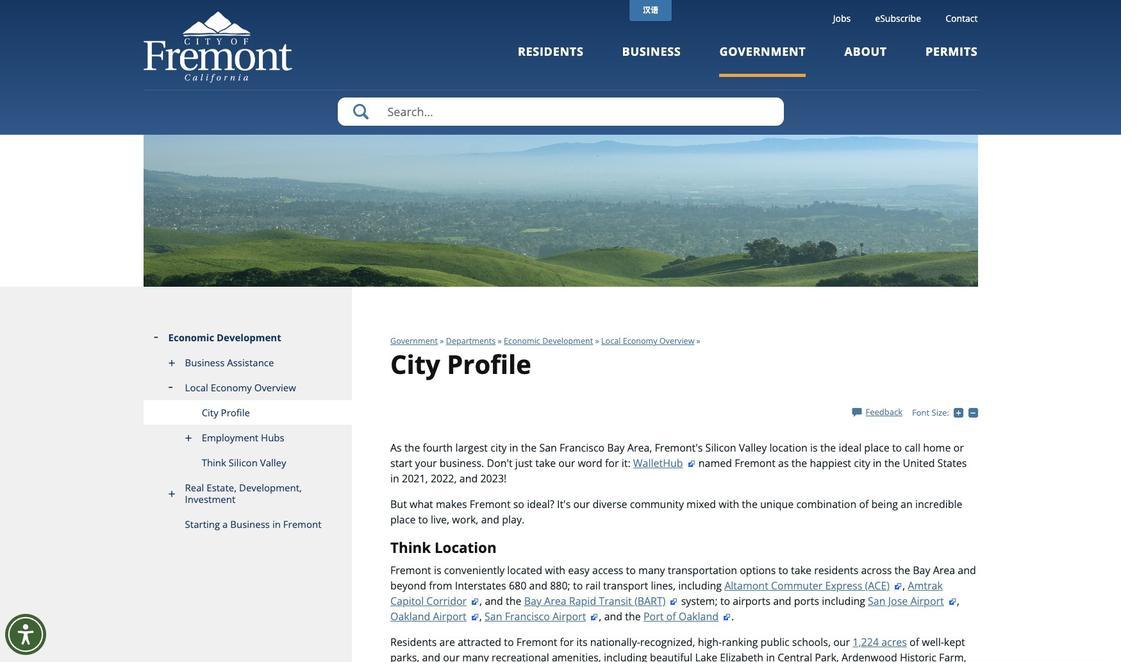 Task type: vqa. For each thing, say whether or not it's contained in the screenshot.
the good in The permit must be filled out with all the required information and a complete route. Please allow up to 24 hours for processing. Permits are good for six days from the date of issue.
no



Task type: locate. For each thing, give the bounding box(es) containing it.
1 horizontal spatial place
[[865, 441, 890, 455]]

residents are attracted to fremont for its nationally-recognized, high-ranking public schools, our 1,224 acres
[[391, 635, 908, 649]]

1 vertical spatial take
[[792, 563, 812, 577]]

many up lines,
[[639, 563, 666, 577]]

0 horizontal spatial overview
[[254, 381, 296, 394]]

1 vertical spatial profile
[[221, 406, 250, 419]]

0 vertical spatial overview
[[660, 336, 695, 347]]

1 horizontal spatial area
[[934, 563, 956, 577]]

development inside government » departments » economic development » local economy overview city profile
[[543, 336, 594, 347]]

0 horizontal spatial think
[[202, 456, 226, 469]]

1 vertical spatial residents
[[391, 635, 437, 649]]

with up 880; at bottom
[[545, 563, 566, 577]]

bay up amtrak
[[914, 563, 931, 577]]

in down public
[[767, 650, 776, 662]]

of right port at the right of page
[[667, 609, 677, 623]]

government » departments » economic development » local economy overview city profile
[[391, 336, 695, 382]]

1 vertical spatial is
[[434, 563, 442, 577]]

oakland down system;
[[679, 609, 719, 623]]

the right across
[[895, 563, 911, 577]]

rapid
[[570, 594, 597, 608]]

residents inside columnusercontrol3 main content
[[391, 635, 437, 649]]

, inside , oakland airport
[[958, 594, 960, 608]]

government inside government » departments » economic development » local economy overview city profile
[[391, 336, 438, 347]]

san inside as the fourth largest city in the san francisco bay area, fremont's silicon valley location is the ideal place to call home or start your business. don't just take our word for it:
[[540, 441, 557, 455]]

a
[[223, 518, 228, 531]]

0 horizontal spatial of
[[667, 609, 677, 623]]

1 horizontal spatial economy
[[623, 336, 658, 347]]

0 vertical spatial for
[[606, 456, 619, 470]]

0 vertical spatial with
[[719, 497, 740, 511]]

1 horizontal spatial francisco
[[560, 441, 605, 455]]

city up employment
[[202, 406, 219, 419]]

business inside starting a business in fremont link
[[230, 518, 270, 531]]

or
[[954, 441, 965, 455]]

1 horizontal spatial of
[[860, 497, 869, 511]]

0 horizontal spatial residents
[[391, 635, 437, 649]]

1 vertical spatial local
[[185, 381, 208, 394]]

2 vertical spatial of
[[910, 635, 920, 649]]

1 vertical spatial with
[[545, 563, 566, 577]]

2 horizontal spatial business
[[623, 44, 682, 59]]

bay up it:
[[608, 441, 625, 455]]

, for , san francisco airport
[[480, 609, 482, 623]]

think silicon valley link
[[143, 451, 352, 476]]

2 horizontal spatial bay
[[914, 563, 931, 577]]

altamont
[[725, 579, 769, 593]]

is up happiest
[[811, 441, 818, 455]]

city profile link
[[143, 401, 352, 426]]

silicon
[[706, 441, 737, 455], [229, 456, 258, 469]]

area
[[934, 563, 956, 577], [545, 594, 567, 608]]

for left it:
[[606, 456, 619, 470]]

0 vertical spatial residents
[[518, 44, 584, 59]]

0 horizontal spatial local economy overview link
[[143, 376, 352, 401]]

0 vertical spatial local economy overview link
[[602, 336, 695, 347]]

think location
[[391, 538, 497, 558]]

with inside but what makes fremont so ideal? it's our diverse community mixed with the unique combination of being an incredible place to live, work, and play.
[[719, 497, 740, 511]]

1 vertical spatial overview
[[254, 381, 296, 394]]

0 horizontal spatial valley
[[260, 456, 286, 469]]

0 vertical spatial take
[[536, 456, 556, 470]]

»
[[440, 336, 444, 347], [498, 336, 502, 347], [596, 336, 600, 347]]

real estate, development, investment link
[[143, 476, 352, 512]]

to left call
[[893, 441, 903, 455]]

with inside fremont is conveniently located with easy access to many transportation options to take residents across the bay area and beyond from interstates 680 and 880; to rail transport lines, including
[[545, 563, 566, 577]]

city up don't
[[491, 441, 507, 455]]

public
[[761, 635, 790, 649]]

being
[[872, 497, 899, 511]]

economic inside government » departments » economic development » local economy overview city profile
[[504, 336, 541, 347]]

so
[[514, 497, 525, 511]]

the left port at the right of page
[[626, 609, 641, 623]]

investment
[[185, 493, 236, 506]]

0 vertical spatial place
[[865, 441, 890, 455]]

airport down corridor
[[433, 609, 467, 623]]

profile
[[447, 347, 532, 382], [221, 406, 250, 419]]

1 horizontal spatial oakland
[[679, 609, 719, 623]]

+ link
[[955, 407, 969, 418]]

2 horizontal spatial of
[[910, 635, 920, 649]]

bay inside fremont is conveniently located with easy access to many transportation options to take residents across the bay area and beyond from interstates 680 and 880; to rail transport lines, including
[[914, 563, 931, 577]]

0 vertical spatial many
[[639, 563, 666, 577]]

our left word
[[559, 456, 576, 470]]

local inside government » departments » economic development » local economy overview city profile
[[602, 336, 621, 347]]

1 vertical spatial city
[[202, 406, 219, 419]]

font size: link
[[913, 407, 950, 418]]

mixed
[[687, 497, 717, 511]]

0 vertical spatial profile
[[447, 347, 532, 382]]

ideal
[[839, 441, 862, 455]]

0 vertical spatial city
[[491, 441, 507, 455]]

departments
[[446, 336, 496, 347]]

1 horizontal spatial with
[[719, 497, 740, 511]]

0 horizontal spatial oakland
[[391, 609, 431, 623]]

3 » from the left
[[596, 336, 600, 347]]

city inside as the fourth largest city in the san francisco bay area, fremont's silicon valley location is the ideal place to call home or start your business. don't just take our word for it:
[[491, 441, 507, 455]]

1 vertical spatial think
[[391, 538, 431, 558]]

many inside fremont is conveniently located with easy access to many transportation options to take residents across the bay area and beyond from interstates 680 and 880; to rail transport lines, including
[[639, 563, 666, 577]]

port
[[644, 609, 664, 623]]

airport
[[911, 594, 945, 608], [433, 609, 467, 623], [553, 609, 587, 623]]

fourth
[[423, 441, 453, 455]]

san francisco airport link
[[485, 609, 599, 623]]

0 vertical spatial economy
[[623, 336, 658, 347]]

0 vertical spatial of
[[860, 497, 869, 511]]

0 vertical spatial think
[[202, 456, 226, 469]]

.
[[732, 609, 735, 623]]

0 vertical spatial local
[[602, 336, 621, 347]]

1 horizontal spatial take
[[792, 563, 812, 577]]

0 horizontal spatial bay
[[525, 594, 542, 608]]

0 vertical spatial san
[[540, 441, 557, 455]]

0 vertical spatial is
[[811, 441, 818, 455]]

, down bay area rapid transit (bart) 'link'
[[599, 609, 602, 623]]

altamont commuter express (ace)
[[725, 579, 890, 593]]

residents for residents
[[518, 44, 584, 59]]

silicon up named
[[706, 441, 737, 455]]

2 vertical spatial bay
[[525, 594, 542, 608]]

our right it's
[[574, 497, 590, 511]]

the right 'as'
[[792, 456, 808, 470]]

1 horizontal spatial local economy overview link
[[602, 336, 695, 347]]

residents for residents are attracted to fremont for its nationally-recognized, high-ranking public schools, our 1,224 acres
[[391, 635, 437, 649]]

0 vertical spatial government link
[[720, 44, 807, 77]]

in inside as the fourth largest city in the san francisco bay area, fremont's silicon valley location is the ideal place to call home or start your business. don't just take our word for it:
[[510, 441, 519, 455]]

just
[[516, 456, 533, 470]]

including down nationally-
[[604, 650, 648, 662]]

ranking
[[722, 635, 759, 649]]

1 horizontal spatial san
[[540, 441, 557, 455]]

1 horizontal spatial government link
[[720, 44, 807, 77]]

1 horizontal spatial government
[[720, 44, 807, 59]]

starting
[[185, 518, 220, 531]]

our inside as the fourth largest city in the san francisco bay area, fremont's silicon valley location is the ideal place to call home or start your business. don't just take our word for it:
[[559, 456, 576, 470]]

0 horizontal spatial including
[[604, 650, 648, 662]]

to up transport on the bottom right
[[626, 563, 636, 577]]

esubscribe link
[[876, 12, 922, 24]]

1 horizontal spatial profile
[[447, 347, 532, 382]]

1 » from the left
[[440, 336, 444, 347]]

bay up , san francisco airport
[[525, 594, 542, 608]]

what
[[410, 497, 434, 511]]

the down 680
[[506, 594, 522, 608]]

1 oakland from the left
[[391, 609, 431, 623]]

incredible
[[916, 497, 963, 511]]

fremont up beyond
[[391, 563, 432, 577]]

historic
[[901, 650, 937, 662]]

valley inside as the fourth largest city in the san francisco bay area, fremont's silicon valley location is the ideal place to call home or start your business. don't just take our word for it:
[[739, 441, 767, 455]]

place down 'but'
[[391, 513, 416, 527]]

2 vertical spatial business
[[230, 518, 270, 531]]

express
[[826, 579, 863, 593]]

valley left location
[[739, 441, 767, 455]]

think up beyond
[[391, 538, 431, 558]]

0 horizontal spatial with
[[545, 563, 566, 577]]

including down express
[[823, 594, 866, 608]]

san down '(ace)'
[[869, 594, 886, 608]]

1 horizontal spatial overview
[[660, 336, 695, 347]]

of well-kept parks, and our many recreational amenities, including beautiful lake elizabeth in central park, ardenwood historic farm
[[391, 635, 967, 662]]

take
[[536, 456, 556, 470], [792, 563, 812, 577]]

port of oakland link
[[644, 609, 732, 623]]

fremont left 'as'
[[735, 456, 776, 470]]

is inside as the fourth largest city in the san francisco bay area, fremont's silicon valley location is the ideal place to call home or start your business. don't just take our word for it:
[[811, 441, 818, 455]]

happiest
[[810, 456, 852, 470]]

business link
[[623, 44, 682, 77]]

take inside as the fourth largest city in the san francisco bay area, fremont's silicon valley location is the ideal place to call home or start your business. don't just take our word for it:
[[536, 456, 556, 470]]

, san francisco airport
[[480, 609, 587, 623]]

0 vertical spatial government
[[720, 44, 807, 59]]

1 horizontal spatial valley
[[739, 441, 767, 455]]

0 horizontal spatial economic
[[168, 331, 214, 344]]

area up amtrak
[[934, 563, 956, 577]]

1 vertical spatial government
[[391, 336, 438, 347]]

amtrak capitol corridor
[[391, 579, 944, 608]]

is up from
[[434, 563, 442, 577]]

of
[[860, 497, 869, 511], [667, 609, 677, 623], [910, 635, 920, 649]]

our down are
[[443, 650, 460, 662]]

silicon inside as the fourth largest city in the san francisco bay area, fremont's silicon valley location is the ideal place to call home or start your business. don't just take our word for it:
[[706, 441, 737, 455]]

ports
[[795, 594, 820, 608]]

, up jose
[[903, 579, 909, 593]]

san
[[540, 441, 557, 455], [869, 594, 886, 608], [485, 609, 503, 623]]

in up just
[[510, 441, 519, 455]]

fremont
[[735, 456, 776, 470], [470, 497, 511, 511], [283, 518, 322, 531], [391, 563, 432, 577], [517, 635, 558, 649]]

airport down amtrak
[[911, 594, 945, 608]]

bay inside as the fourth largest city in the san francisco bay area, fremont's silicon valley location is the ideal place to call home or start your business. don't just take our word for it:
[[608, 441, 625, 455]]

of left being
[[860, 497, 869, 511]]

to
[[893, 441, 903, 455], [419, 513, 428, 527], [626, 563, 636, 577], [779, 563, 789, 577], [573, 579, 583, 593], [721, 594, 731, 608], [504, 635, 514, 649]]

economic right 'departments' link
[[504, 336, 541, 347]]

san up attracted
[[485, 609, 503, 623]]

in
[[510, 441, 519, 455], [874, 456, 882, 470], [391, 472, 400, 486], [273, 518, 281, 531], [767, 650, 776, 662]]

residents up search text field
[[518, 44, 584, 59]]

1 vertical spatial valley
[[260, 456, 286, 469]]

0 vertical spatial city
[[391, 347, 441, 382]]

1 vertical spatial economy
[[211, 381, 252, 394]]

system;
[[682, 594, 718, 608]]

0 horizontal spatial is
[[434, 563, 442, 577]]

take up commuter
[[792, 563, 812, 577]]

residents up 'parks,'
[[391, 635, 437, 649]]

take right just
[[536, 456, 556, 470]]

of inside of well-kept parks, and our many recreational amenities, including beautiful lake elizabeth in central park, ardenwood historic farm
[[910, 635, 920, 649]]

ideal?
[[527, 497, 555, 511]]

options
[[740, 563, 777, 577]]

0 horizontal spatial airport
[[433, 609, 467, 623]]

francisco up word
[[560, 441, 605, 455]]

0 vertical spatial silicon
[[706, 441, 737, 455]]

silicon down employment hubs at the bottom
[[229, 456, 258, 469]]

1 horizontal spatial local
[[602, 336, 621, 347]]

including inside fremont is conveniently located with easy access to many transportation options to take residents across the bay area and beyond from interstates 680 and 880; to rail transport lines, including
[[679, 579, 722, 593]]

0 horizontal spatial take
[[536, 456, 556, 470]]

bay
[[608, 441, 625, 455], [914, 563, 931, 577], [525, 594, 542, 608]]

business inside business assistance link
[[185, 356, 225, 369]]

fremont down 2023!
[[470, 497, 511, 511]]

of up historic
[[910, 635, 920, 649]]

permits
[[926, 44, 979, 59]]

nationally-
[[591, 635, 641, 649]]

area down 880; at bottom
[[545, 594, 567, 608]]

the left unique
[[742, 497, 758, 511]]

employment
[[202, 431, 259, 444]]

city left 'departments' link
[[391, 347, 441, 382]]

including up system;
[[679, 579, 722, 593]]

many down attracted
[[463, 650, 489, 662]]

with right mixed
[[719, 497, 740, 511]]

to down what
[[419, 513, 428, 527]]

0 horizontal spatial business
[[185, 356, 225, 369]]

place inside as the fourth largest city in the san francisco bay area, fremont's silicon valley location is the ideal place to call home or start your business. don't just take our word for it:
[[865, 441, 890, 455]]

1 horizontal spatial city
[[855, 456, 871, 470]]

to inside but what makes fremont so ideal? it's our diverse community mixed with the unique combination of being an incredible place to live, work, and play.
[[419, 513, 428, 527]]

0 horizontal spatial development
[[217, 331, 281, 344]]

in inside of well-kept parks, and our many recreational amenities, including beautiful lake elizabeth in central park, ardenwood historic farm
[[767, 650, 776, 662]]

economic up business assistance
[[168, 331, 214, 344]]

the inside but what makes fremont so ideal? it's our diverse community mixed with the unique combination of being an incredible place to live, work, and play.
[[742, 497, 758, 511]]

, up kept
[[958, 594, 960, 608]]

2 horizontal spatial san
[[869, 594, 886, 608]]

francisco down 680
[[505, 609, 550, 623]]

0 horizontal spatial city
[[491, 441, 507, 455]]

francisco
[[560, 441, 605, 455], [505, 609, 550, 623]]

don't
[[487, 456, 513, 470]]

0 horizontal spatial »
[[440, 336, 444, 347]]

an
[[901, 497, 913, 511]]

san jose airport link
[[869, 594, 958, 608]]

1 horizontal spatial development
[[543, 336, 594, 347]]

united
[[904, 456, 936, 470]]

680
[[509, 579, 527, 593]]

city down ideal
[[855, 456, 871, 470]]

city
[[491, 441, 507, 455], [855, 456, 871, 470]]

city inside named fremont as the happiest city in the united states in 2021, 2022, and 2023!
[[855, 456, 871, 470]]

about link
[[845, 44, 888, 77]]

economic development
[[168, 331, 281, 344]]

1 horizontal spatial including
[[679, 579, 722, 593]]

development
[[217, 331, 281, 344], [543, 336, 594, 347]]

san up ideal?
[[540, 441, 557, 455]]

recreational
[[492, 650, 550, 662]]

0 vertical spatial bay
[[608, 441, 625, 455]]

1 horizontal spatial residents
[[518, 44, 584, 59]]

our up park,
[[834, 635, 851, 649]]

2 oakland from the left
[[679, 609, 719, 623]]

to left "rail"
[[573, 579, 583, 593]]

think inside columnusercontrol3 main content
[[391, 538, 431, 558]]

city inside government » departments » economic development » local economy overview city profile
[[391, 347, 441, 382]]

for left its
[[560, 635, 574, 649]]

1 horizontal spatial is
[[811, 441, 818, 455]]

0 vertical spatial valley
[[739, 441, 767, 455]]

including inside of well-kept parks, and our many recreational amenities, including beautiful lake elizabeth in central park, ardenwood historic farm
[[604, 650, 648, 662]]

1 horizontal spatial for
[[606, 456, 619, 470]]

0 horizontal spatial economy
[[211, 381, 252, 394]]

altamont commuter express (ace) link
[[725, 579, 903, 593]]

, up attracted
[[480, 609, 482, 623]]

kept
[[945, 635, 966, 649]]

place right ideal
[[865, 441, 890, 455]]

1 horizontal spatial silicon
[[706, 441, 737, 455]]

, down the interstates
[[480, 594, 483, 608]]

0 vertical spatial business
[[623, 44, 682, 59]]

1 vertical spatial bay
[[914, 563, 931, 577]]

are
[[440, 635, 455, 649]]

airport down , and the bay area rapid transit (bart)
[[553, 609, 587, 623]]

departments link
[[446, 336, 496, 347]]

valley down hubs
[[260, 456, 286, 469]]

2022,
[[431, 472, 457, 486]]

for
[[606, 456, 619, 470], [560, 635, 574, 649]]

airport inside , oakland airport
[[433, 609, 467, 623]]

think up estate,
[[202, 456, 226, 469]]

0 vertical spatial francisco
[[560, 441, 605, 455]]

1 vertical spatial silicon
[[229, 456, 258, 469]]

1 horizontal spatial bay
[[608, 441, 625, 455]]

2021,
[[402, 472, 428, 486]]

oakland down capitol
[[391, 609, 431, 623]]



Task type: describe. For each thing, give the bounding box(es) containing it.
interstates
[[455, 579, 507, 593]]

work,
[[452, 513, 479, 527]]

beautiful
[[650, 650, 693, 662]]

transport
[[604, 579, 649, 593]]

Search text field
[[338, 98, 784, 126]]

think for think location
[[391, 538, 431, 558]]

it's
[[557, 497, 571, 511]]

central
[[778, 650, 813, 662]]

0 horizontal spatial government link
[[391, 336, 438, 347]]

conveniently
[[444, 563, 505, 577]]

acres
[[882, 635, 908, 649]]

feedback
[[866, 406, 903, 418]]

1,224
[[853, 635, 880, 649]]

diverse
[[593, 497, 628, 511]]

call
[[905, 441, 921, 455]]

economy inside government » departments » economic development » local economy overview city profile
[[623, 336, 658, 347]]

1 vertical spatial san
[[869, 594, 886, 608]]

city profile
[[202, 406, 250, 419]]

in down start on the left of the page
[[391, 472, 400, 486]]

the inside fremont is conveniently located with easy access to many transportation options to take residents across the bay area and beyond from interstates 680 and 880; to rail transport lines, including
[[895, 563, 911, 577]]

our inside but what makes fremont so ideal? it's our diverse community mixed with the unique combination of being an incredible place to live, work, and play.
[[574, 497, 590, 511]]

states
[[938, 456, 968, 470]]

+
[[964, 407, 969, 418]]

esubscribe
[[876, 12, 922, 24]]

the up happiest
[[821, 441, 837, 455]]

attracted
[[458, 635, 502, 649]]

commuter
[[772, 579, 823, 593]]

but what makes fremont so ideal? it's our diverse community mixed with the unique combination of being an incredible place to live, work, and play.
[[391, 497, 963, 527]]

0 horizontal spatial economic development link
[[143, 325, 352, 350]]

francisco inside as the fourth largest city in the san francisco bay area, fremont's silicon valley location is the ideal place to call home or start your business. don't just take our word for it:
[[560, 441, 605, 455]]

transit
[[599, 594, 632, 608]]

makes
[[436, 497, 467, 511]]

, for , and the bay area rapid transit (bart)
[[480, 594, 483, 608]]

for inside as the fourth largest city in the san francisco bay area, fremont's silicon valley location is the ideal place to call home or start your business. don't just take our word for it:
[[606, 456, 619, 470]]

start
[[391, 456, 413, 470]]

feedback link
[[853, 406, 903, 418]]

named
[[699, 456, 733, 470]]

play.
[[502, 513, 525, 527]]

and inside but what makes fremont so ideal? it's our diverse community mixed with the unique combination of being an incredible place to live, work, and play.
[[482, 513, 500, 527]]

and inside named fremont as the happiest city in the united states in 2021, 2022, and 2023!
[[460, 472, 478, 486]]

think for think silicon valley
[[202, 456, 226, 469]]

combination
[[797, 497, 857, 511]]

home
[[924, 441, 952, 455]]

the up just
[[521, 441, 537, 455]]

profile inside government » departments » economic development » local economy overview city profile
[[447, 347, 532, 382]]

hubs
[[261, 431, 285, 444]]

take inside fremont is conveniently located with easy access to many transportation options to take residents across the bay area and beyond from interstates 680 and 880; to rail transport lines, including
[[792, 563, 812, 577]]

located
[[508, 563, 543, 577]]

real estate, development, investment
[[185, 481, 302, 506]]

2 » from the left
[[498, 336, 502, 347]]

from
[[429, 579, 453, 593]]

government for government » departments » economic development » local economy overview city profile
[[391, 336, 438, 347]]

fremont inside fremont is conveniently located with easy access to many transportation options to take residents across the bay area and beyond from interstates 680 and 880; to rail transport lines, including
[[391, 563, 432, 577]]

parks,
[[391, 650, 420, 662]]

and inside of well-kept parks, and our many recreational amenities, including beautiful lake elizabeth in central park, ardenwood historic farm
[[422, 650, 441, 662]]

fremont up recreational
[[517, 635, 558, 649]]

business.
[[440, 456, 485, 470]]

business assistance link
[[143, 350, 352, 376]]

capitol
[[391, 594, 424, 608]]

our inside of well-kept parks, and our many recreational amenities, including beautiful lake elizabeth in central park, ardenwood historic farm
[[443, 650, 460, 662]]

, for , and the port of oakland
[[599, 609, 602, 623]]

oakland inside , oakland airport
[[391, 609, 431, 623]]

wallethub link
[[634, 456, 696, 470]]

2 horizontal spatial airport
[[911, 594, 945, 608]]

fremont inside named fremont as the happiest city in the united states in 2021, 2022, and 2023!
[[735, 456, 776, 470]]

area,
[[628, 441, 653, 455]]

lake
[[696, 650, 718, 662]]

but
[[391, 497, 407, 511]]

the right as
[[405, 441, 420, 455]]

well-
[[923, 635, 945, 649]]

to right system;
[[721, 594, 731, 608]]

system; to airports and ports including san jose airport
[[679, 594, 945, 608]]

location
[[435, 538, 497, 558]]

unique
[[761, 497, 794, 511]]

0 horizontal spatial francisco
[[505, 609, 550, 623]]

in left "united"
[[874, 456, 882, 470]]

to inside as the fourth largest city in the san francisco bay area, fremont's silicon valley location is the ideal place to call home or start your business. don't just take our word for it:
[[893, 441, 903, 455]]

local economy overview
[[185, 381, 296, 394]]

of inside but what makes fremont so ideal? it's our diverse community mixed with the unique combination of being an incredible place to live, work, and play.
[[860, 497, 869, 511]]

place inside but what makes fremont so ideal? it's our diverse community mixed with the unique combination of being an incredible place to live, work, and play.
[[391, 513, 416, 527]]

the left "united"
[[885, 456, 901, 470]]

as
[[391, 441, 402, 455]]

business for business
[[623, 44, 682, 59]]

font size:
[[913, 407, 950, 418]]

corridor
[[427, 594, 467, 608]]

elizabeth
[[721, 650, 764, 662]]

1 horizontal spatial airport
[[553, 609, 587, 623]]

in down development,
[[273, 518, 281, 531]]

wallethub
[[634, 456, 684, 470]]

1 horizontal spatial economic development link
[[504, 336, 594, 347]]

lines,
[[651, 579, 676, 593]]

jobs link
[[834, 12, 851, 24]]

1 vertical spatial area
[[545, 594, 567, 608]]

is inside fremont is conveniently located with easy access to many transportation options to take residents across the bay area and beyond from interstates 680 and 880; to rail transport lines, including
[[434, 563, 442, 577]]

, for , oakland airport
[[958, 594, 960, 608]]

0 horizontal spatial silicon
[[229, 456, 258, 469]]

1 vertical spatial of
[[667, 609, 677, 623]]

2 horizontal spatial including
[[823, 594, 866, 608]]

fremont inside but what makes fremont so ideal? it's our diverse community mixed with the unique combination of being an incredible place to live, work, and play.
[[470, 497, 511, 511]]

jobs
[[834, 12, 851, 24]]

location
[[770, 441, 808, 455]]

to up commuter
[[779, 563, 789, 577]]

government for government
[[720, 44, 807, 59]]

largest
[[456, 441, 488, 455]]

park,
[[816, 650, 840, 662]]

0 horizontal spatial local
[[185, 381, 208, 394]]

schools,
[[793, 635, 831, 649]]

columnusercontrol3 main content
[[352, 287, 981, 662]]

fremont down development,
[[283, 518, 322, 531]]

0 horizontal spatial san
[[485, 609, 503, 623]]

, for ,
[[903, 579, 909, 593]]

business for business assistance
[[185, 356, 225, 369]]

0 horizontal spatial profile
[[221, 406, 250, 419]]

1,224 acres link
[[853, 635, 908, 649]]

high-
[[698, 635, 722, 649]]

development,
[[239, 481, 302, 494]]

contact link
[[946, 12, 979, 24]]

area inside fremont is conveniently located with easy access to many transportation options to take residents across the bay area and beyond from interstates 680 and 880; to rail transport lines, including
[[934, 563, 956, 577]]

landscape view of fremont and the san francisco bay from the hills image
[[143, 135, 979, 287]]

1 vertical spatial for
[[560, 635, 574, 649]]

about
[[845, 44, 888, 59]]

0 horizontal spatial city
[[202, 406, 219, 419]]

fremont is conveniently located with easy access to many transportation options to take residents across the bay area and beyond from interstates 680 and 880; to rail transport lines, including
[[391, 563, 977, 593]]

employment hubs
[[202, 431, 285, 444]]

as the fourth largest city in the san francisco bay area, fremont's silicon valley location is the ideal place to call home or start your business. don't just take our word for it:
[[391, 441, 965, 470]]

rail
[[586, 579, 601, 593]]

- link
[[969, 407, 981, 418]]

many inside of well-kept parks, and our many recreational amenities, including beautiful lake elizabeth in central park, ardenwood historic farm
[[463, 650, 489, 662]]

recognized,
[[641, 635, 696, 649]]

live,
[[431, 513, 450, 527]]

overview inside government » departments » economic development » local economy overview city profile
[[660, 336, 695, 347]]

to up recreational
[[504, 635, 514, 649]]

oakland airport link
[[391, 609, 480, 623]]

real
[[185, 481, 204, 494]]

1 vertical spatial local economy overview link
[[143, 376, 352, 401]]

font
[[913, 407, 930, 418]]

starting a business in fremont link
[[143, 512, 352, 537]]

named fremont as the happiest city in the united states in 2021, 2022, and 2023!
[[391, 456, 968, 486]]



